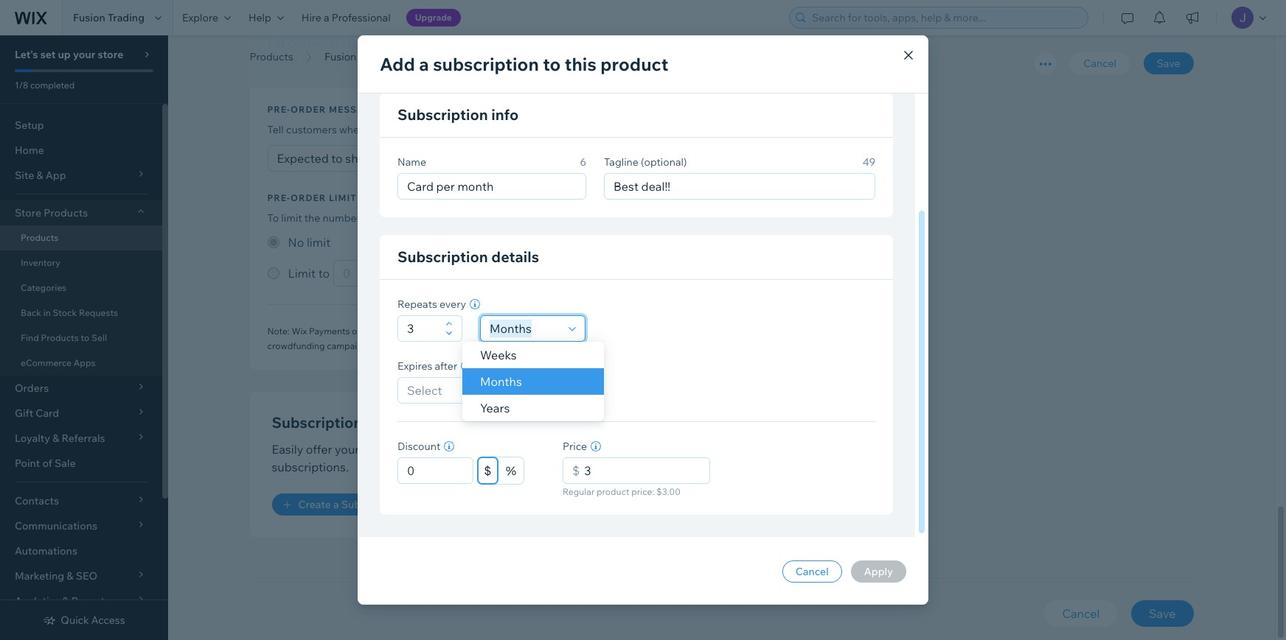 Task type: describe. For each thing, give the bounding box(es) containing it.
pre- inside note: wix payments only supports pre-orders when the products are delivered within 12 months of the purchase date, and are not part of a crowdfunding campaign.
[[410, 326, 427, 337]]

store products button
[[0, 201, 162, 226]]

sell
[[91, 333, 107, 344]]

upgrade
[[415, 12, 452, 23]]

months option
[[462, 369, 604, 395]]

find
[[21, 333, 39, 344]]

customers for when
[[286, 124, 337, 137]]

ecommerce apps
[[21, 358, 96, 369]]

save for the bottommost save button
[[1149, 607, 1176, 622]]

point of sale
[[15, 457, 76, 471]]

tagline (optional)
[[604, 156, 687, 169]]

your inside easily offer your products on a recurring basis with subscriptions.
[[335, 443, 359, 458]]

1 vertical spatial cancel
[[796, 566, 829, 579]]

expires after
[[398, 360, 457, 373]]

categories
[[21, 282, 66, 294]]

to inside 'sidebar' element
[[81, 333, 89, 344]]

easily offer your products on a recurring basis with subscriptions.
[[272, 443, 548, 475]]

back
[[21, 308, 41, 319]]

fusion trading
[[73, 11, 145, 24]]

products inside easily offer your products on a recurring basis with subscriptions.
[[362, 443, 412, 458]]

of inside let customers buy this product before it's released or when it's out of stock. learn about pre-order
[[633, 36, 644, 50]]

order for to limit the number of items available for pre-order, start tracking this product's inventory.
[[291, 193, 326, 204]]

12
[[618, 326, 627, 337]]

upgrade button
[[406, 9, 461, 27]]

months
[[629, 326, 660, 337]]

product's
[[600, 212, 646, 225]]

offer
[[306, 443, 332, 458]]

price:
[[632, 487, 655, 498]]

trading
[[108, 11, 145, 24]]

info
[[491, 105, 519, 124]]

discount
[[398, 440, 441, 454]]

name
[[398, 156, 426, 169]]

pre-order message
[[267, 104, 378, 115]]

subscription
[[433, 53, 539, 75]]

wix
[[292, 326, 307, 337]]

within
[[591, 326, 616, 337]]

when inside note: wix payments only supports pre-orders when the products are delivered within 12 months of the purchase date, and are not part of a crowdfunding campaign.
[[456, 326, 478, 337]]

order for tell customers when this product will be shipped or delivered.
[[291, 104, 326, 115]]

products inside note: wix payments only supports pre-orders when the products are delivered within 12 months of the purchase date, and are not part of a crowdfunding campaign.
[[496, 326, 533, 337]]

delivered
[[550, 326, 589, 337]]

hire
[[302, 11, 322, 24]]

1 it's from the left
[[480, 36, 495, 50]]

toy
[[359, 50, 376, 63]]

back in stock requests
[[21, 308, 118, 319]]

shipped
[[461, 124, 500, 137]]

setup
[[15, 119, 44, 132]]

weeks
[[480, 348, 517, 363]]

learn how link
[[697, 212, 747, 225]]

1 horizontal spatial products link
[[242, 49, 301, 64]]

1 vertical spatial limit
[[281, 212, 302, 225]]

1 horizontal spatial limit
[[329, 193, 357, 204]]

message
[[329, 104, 378, 115]]

to limit the number of items available for pre-order, start tracking this product's inventory. learn how
[[267, 212, 747, 225]]

store products
[[15, 207, 88, 220]]

hire a professional link
[[293, 0, 400, 35]]

campaign.
[[327, 341, 370, 352]]

sidebar element
[[0, 35, 168, 641]]

pre- inside let customers buy this product before it's released or when it's out of stock. learn about pre-order
[[336, 53, 358, 68]]

let customers buy this product before it's released or when it's out of stock. learn about pre-order
[[267, 36, 679, 68]]

1 are from the left
[[535, 326, 548, 337]]

sale
[[55, 457, 76, 471]]

fusion for fusion toy
[[325, 50, 356, 63]]

1 horizontal spatial $
[[572, 464, 580, 479]]

Tell customers when this product will be shipped or delivered. field
[[273, 146, 845, 171]]

create
[[298, 499, 331, 512]]

buy
[[348, 36, 369, 50]]

pre- for to limit the number of items available for pre-order, start tracking this product's inventory.
[[267, 193, 291, 204]]

save for topmost save button
[[1157, 57, 1181, 70]]

order,
[[483, 212, 512, 225]]

1/8
[[15, 80, 28, 91]]

your inside 'sidebar' element
[[73, 48, 95, 61]]

1 0 number field from the left
[[403, 459, 468, 484]]

inventory link
[[0, 251, 162, 276]]

in
[[43, 308, 51, 319]]

1 horizontal spatial to
[[543, 53, 561, 75]]

1 vertical spatial when
[[339, 124, 365, 137]]

subscriptions
[[272, 414, 370, 433]]

help
[[249, 11, 271, 24]]

1 vertical spatial cancel button
[[782, 561, 842, 583]]

only
[[352, 326, 369, 337]]

1 horizontal spatial the
[[480, 326, 494, 337]]

a for subscription
[[333, 499, 339, 512]]

0 horizontal spatial the
[[304, 212, 320, 225]]

0 vertical spatial cancel button
[[1070, 52, 1130, 74]]

setup link
[[0, 113, 162, 138]]

every
[[440, 298, 466, 311]]

to
[[267, 212, 279, 225]]

and
[[751, 326, 766, 337]]

find products to sell
[[21, 333, 107, 344]]

option group inside subscriptions form
[[267, 234, 850, 287]]

2 0 number field from the left
[[580, 459, 705, 484]]

learn about pre-order link
[[267, 52, 388, 70]]

released
[[497, 36, 545, 50]]

or for shipped
[[502, 124, 512, 137]]

products up inventory
[[21, 232, 59, 243]]

$ inside button
[[485, 465, 491, 478]]

on
[[414, 443, 428, 458]]

%
[[505, 465, 517, 478]]

2 vertical spatial cancel button
[[1045, 601, 1118, 628]]

items
[[375, 212, 401, 225]]

fusion for fusion trading
[[73, 11, 105, 24]]

with
[[524, 443, 548, 458]]

payments
[[309, 326, 350, 337]]

2 it's from the left
[[594, 36, 609, 50]]

supports
[[371, 326, 408, 337]]

e.g., Coffee of the Month field
[[403, 174, 581, 199]]

expires
[[398, 360, 433, 373]]

or for released
[[547, 36, 559, 50]]



Task type: vqa. For each thing, say whether or not it's contained in the screenshot.
Pick
no



Task type: locate. For each thing, give the bounding box(es) containing it.
products left the on
[[362, 443, 412, 458]]

a inside button
[[333, 499, 339, 512]]

1 vertical spatial subscription
[[398, 248, 488, 266]]

years
[[480, 401, 510, 416]]

or right released
[[547, 36, 559, 50]]

2 are from the left
[[768, 326, 781, 337]]

0 horizontal spatial fusion
[[73, 11, 105, 24]]

0 vertical spatial save
[[1157, 57, 1181, 70]]

a right the on
[[431, 443, 438, 458]]

Search for tools, apps, help & more... field
[[808, 7, 1084, 28]]

subscription info
[[398, 105, 519, 124]]

tracking
[[539, 212, 578, 225]]

0 vertical spatial when
[[561, 36, 591, 50]]

after
[[435, 360, 457, 373]]

delivered.
[[515, 124, 562, 137]]

find products to sell link
[[0, 326, 162, 351]]

customers inside let customers buy this product before it's released or when it's out of stock. learn about pre-order
[[288, 36, 346, 50]]

note: wix payments only supports pre-orders when the products are delivered within 12 months of the purchase date, and are not part of a crowdfunding campaign.
[[267, 326, 833, 352]]

subscriptions.
[[272, 461, 349, 475]]

limit up number
[[329, 193, 357, 204]]

stock.
[[647, 36, 679, 50]]

it's up subscription
[[480, 36, 495, 50]]

of right out
[[633, 36, 644, 50]]

order up number
[[291, 193, 326, 204]]

let's set up your store
[[15, 48, 123, 61]]

order
[[358, 53, 388, 68], [291, 104, 326, 115], [291, 193, 326, 204]]

1 horizontal spatial learn
[[697, 212, 724, 225]]

1 horizontal spatial pre-
[[410, 326, 427, 337]]

fusion inside subscriptions form
[[325, 50, 356, 63]]

option group
[[267, 234, 850, 287]]

pre-order limit
[[267, 193, 357, 204]]

2 vertical spatial cancel
[[1062, 607, 1100, 622]]

available
[[404, 212, 446, 225]]

of left the items
[[363, 212, 373, 225]]

a right create
[[333, 499, 339, 512]]

pre- up tell
[[267, 104, 291, 115]]

or inside let customers buy this product before it's released or when it's out of stock. learn about pre-order
[[547, 36, 559, 50]]

1 vertical spatial customers
[[286, 124, 337, 137]]

1 vertical spatial learn
[[697, 212, 724, 225]]

2 vertical spatial order
[[291, 193, 326, 204]]

list box
[[462, 342, 604, 422]]

0 vertical spatial order
[[358, 53, 388, 68]]

months
[[480, 375, 522, 389]]

0 horizontal spatial limit
[[281, 212, 302, 225]]

0 horizontal spatial are
[[535, 326, 548, 337]]

it's
[[480, 36, 495, 50], [594, 36, 609, 50]]

access
[[91, 614, 125, 628]]

when left out
[[561, 36, 591, 50]]

stock
[[53, 308, 77, 319]]

0 vertical spatial limit
[[329, 193, 357, 204]]

save button
[[1144, 52, 1194, 74], [1131, 601, 1194, 628]]

0 horizontal spatial to
[[81, 333, 89, 344]]

Select field
[[485, 316, 564, 342], [403, 378, 565, 403]]

pre- right for
[[464, 212, 483, 225]]

1 horizontal spatial or
[[547, 36, 559, 50]]

1 horizontal spatial 0 number field
[[580, 459, 705, 484]]

1 horizontal spatial when
[[456, 326, 478, 337]]

pre- for tell customers when this product will be shipped or delivered.
[[267, 104, 291, 115]]

products down the help button
[[250, 50, 293, 63]]

out
[[612, 36, 630, 50]]

product left the will
[[388, 124, 426, 137]]

or right shipped
[[502, 124, 512, 137]]

the left purchase
[[672, 326, 686, 337]]

the
[[304, 212, 320, 225], [480, 326, 494, 337], [672, 326, 686, 337]]

customers down pre-order message
[[286, 124, 337, 137]]

0 vertical spatial subscription
[[398, 105, 488, 124]]

save
[[1157, 57, 1181, 70], [1149, 607, 1176, 622]]

a inside easily offer your products on a recurring basis with subscriptions.
[[431, 443, 438, 458]]

1 vertical spatial save button
[[1131, 601, 1194, 628]]

0 horizontal spatial learn
[[267, 53, 299, 68]]

subscription for subscription info
[[398, 105, 488, 124]]

point
[[15, 457, 40, 471]]

create a subscription button
[[272, 495, 417, 517]]

number
[[323, 212, 361, 225]]

the up weeks
[[480, 326, 494, 337]]

be
[[446, 124, 459, 137]]

your right offer
[[335, 443, 359, 458]]

product down out
[[601, 53, 669, 75]]

completed
[[30, 80, 75, 91]]

1 pre- from the top
[[267, 104, 291, 115]]

not
[[783, 326, 797, 337]]

subscription details
[[398, 248, 539, 266]]

when inside let customers buy this product before it's released or when it's out of stock. learn about pre-order
[[561, 36, 591, 50]]

order down buy
[[358, 53, 388, 68]]

a for professional
[[324, 11, 329, 24]]

a right hire
[[324, 11, 329, 24]]

0 horizontal spatial 0 number field
[[403, 459, 468, 484]]

products right the store
[[44, 207, 88, 220]]

of right months
[[662, 326, 670, 337]]

1 vertical spatial save
[[1149, 607, 1176, 622]]

home link
[[0, 138, 162, 163]]

0 horizontal spatial products
[[362, 443, 412, 458]]

0 horizontal spatial when
[[339, 124, 365, 137]]

2 vertical spatial pre-
[[410, 326, 427, 337]]

1 horizontal spatial it's
[[594, 36, 609, 50]]

to left the sell
[[81, 333, 89, 344]]

are left not
[[768, 326, 781, 337]]

0 vertical spatial products link
[[242, 49, 301, 64]]

tagline
[[604, 156, 639, 169]]

crowdfunding
[[267, 341, 325, 352]]

of right part
[[818, 326, 826, 337]]

this
[[372, 36, 392, 50], [565, 53, 597, 75], [368, 124, 385, 137], [581, 212, 598, 225]]

2 horizontal spatial when
[[561, 36, 591, 50]]

products inside "dropdown button"
[[44, 207, 88, 220]]

1 vertical spatial products link
[[0, 226, 162, 251]]

0 horizontal spatial $
[[485, 465, 491, 478]]

49
[[863, 156, 876, 169]]

categories link
[[0, 276, 162, 301]]

ecommerce
[[21, 358, 72, 369]]

product left price:
[[597, 487, 630, 498]]

hire a professional
[[302, 11, 391, 24]]

order left message
[[291, 104, 326, 115]]

tell
[[267, 124, 284, 137]]

home
[[15, 144, 44, 157]]

2 horizontal spatial pre-
[[464, 212, 483, 225]]

products
[[496, 326, 533, 337], [362, 443, 412, 458]]

1 vertical spatial your
[[335, 443, 359, 458]]

e.g., Subscribe & save 15% field
[[609, 174, 870, 199]]

$ button
[[478, 458, 498, 485]]

of inside 'sidebar' element
[[42, 457, 52, 471]]

pre-
[[336, 53, 358, 68], [464, 212, 483, 225], [410, 326, 427, 337]]

apps
[[74, 358, 96, 369]]

subscription inside button
[[341, 499, 404, 512]]

pre- down repeats
[[410, 326, 427, 337]]

2 vertical spatial subscription
[[341, 499, 404, 512]]

2 pre- from the top
[[267, 193, 291, 204]]

0 vertical spatial learn
[[267, 53, 299, 68]]

1 horizontal spatial fusion
[[325, 50, 356, 63]]

professional
[[332, 11, 391, 24]]

let
[[267, 36, 285, 50]]

when right orders at the bottom left of the page
[[456, 326, 478, 337]]

note:
[[267, 326, 290, 337]]

0 horizontal spatial or
[[502, 124, 512, 137]]

are left delivered
[[535, 326, 548, 337]]

learn left how
[[697, 212, 724, 225]]

$ up regular
[[572, 464, 580, 479]]

cancel for cancel button to the bottom
[[1062, 607, 1100, 622]]

(optional)
[[641, 156, 687, 169]]

add a subscription to this product
[[380, 53, 669, 75]]

basis
[[493, 443, 522, 458]]

fusion left toy
[[325, 50, 356, 63]]

0 vertical spatial fusion
[[73, 11, 105, 24]]

subscription
[[398, 105, 488, 124], [398, 248, 488, 266], [341, 499, 404, 512]]

fusion left trading
[[73, 11, 105, 24]]

cancel for cancel button to the top
[[1084, 57, 1117, 70]]

ecommerce apps link
[[0, 351, 162, 376]]

when down message
[[339, 124, 365, 137]]

learn inside let customers buy this product before it's released or when it's out of stock. learn about pre-order
[[267, 53, 299, 68]]

1 vertical spatial products
[[362, 443, 412, 458]]

1/8 completed
[[15, 80, 75, 91]]

cancel button
[[1070, 52, 1130, 74], [782, 561, 842, 583], [1045, 601, 1118, 628]]

list box containing weeks
[[462, 342, 604, 422]]

customers up about at the top left of page
[[288, 36, 346, 50]]

1 vertical spatial pre-
[[464, 212, 483, 225]]

None text field
[[403, 316, 441, 342]]

price
[[563, 440, 587, 454]]

automations
[[15, 545, 77, 558]]

0 horizontal spatial pre-
[[336, 53, 358, 68]]

0 vertical spatial save button
[[1144, 52, 1194, 74]]

inventory.
[[648, 212, 695, 225]]

0 vertical spatial products
[[496, 326, 533, 337]]

2 vertical spatial when
[[456, 326, 478, 337]]

product inside let customers buy this product before it's released or when it's out of stock. learn about pre-order
[[394, 36, 438, 50]]

the down pre-order limit
[[304, 212, 320, 225]]

a for subscription
[[419, 53, 429, 75]]

0 horizontal spatial it's
[[480, 36, 495, 50]]

your
[[73, 48, 95, 61], [335, 443, 359, 458]]

0 vertical spatial customers
[[288, 36, 346, 50]]

0 number field down the on
[[403, 459, 468, 484]]

this inside let customers buy this product before it's released or when it's out of stock. learn about pre-order
[[372, 36, 392, 50]]

0 number field
[[403, 459, 468, 484], [580, 459, 705, 484]]

products link down the help button
[[242, 49, 301, 64]]

recurring
[[440, 443, 491, 458]]

2 horizontal spatial the
[[672, 326, 686, 337]]

1 vertical spatial select field
[[403, 378, 565, 403]]

pre- up to
[[267, 193, 291, 204]]

order inside let customers buy this product before it's released or when it's out of stock. learn about pre-order
[[358, 53, 388, 68]]

pre- left toy
[[336, 53, 358, 68]]

1 vertical spatial or
[[502, 124, 512, 137]]

regular product price: $3.00
[[563, 487, 681, 498]]

select field down weeks
[[403, 378, 565, 403]]

1 horizontal spatial your
[[335, 443, 359, 458]]

how
[[727, 212, 747, 225]]

set
[[40, 48, 56, 61]]

quick
[[61, 614, 89, 628]]

cancel
[[1084, 57, 1117, 70], [796, 566, 829, 579], [1062, 607, 1100, 622]]

quick access button
[[43, 614, 125, 628]]

learn down let
[[267, 53, 299, 68]]

0 number field up price:
[[580, 459, 705, 484]]

0 horizontal spatial your
[[73, 48, 95, 61]]

product up the add
[[394, 36, 438, 50]]

0 vertical spatial cancel
[[1084, 57, 1117, 70]]

explore
[[182, 11, 218, 24]]

1 vertical spatial order
[[291, 104, 326, 115]]

a right part
[[828, 326, 833, 337]]

limit
[[329, 193, 357, 204], [281, 212, 302, 225]]

products link down store products
[[0, 226, 162, 251]]

products up weeks
[[496, 326, 533, 337]]

$ left '%'
[[485, 465, 491, 478]]

limit right to
[[281, 212, 302, 225]]

of left sale
[[42, 457, 52, 471]]

automations link
[[0, 539, 162, 564]]

it's left out
[[594, 36, 609, 50]]

customers for buy
[[288, 36, 346, 50]]

store
[[15, 207, 41, 220]]

purchase
[[688, 326, 726, 337]]

0 vertical spatial select field
[[485, 316, 564, 342]]

1 horizontal spatial products
[[496, 326, 533, 337]]

to down released
[[543, 53, 561, 75]]

1 vertical spatial fusion
[[325, 50, 356, 63]]

pre-
[[267, 104, 291, 115], [267, 193, 291, 204]]

1 horizontal spatial are
[[768, 326, 781, 337]]

1 vertical spatial to
[[81, 333, 89, 344]]

subscription for subscription details
[[398, 248, 488, 266]]

0 vertical spatial or
[[547, 36, 559, 50]]

0 vertical spatial your
[[73, 48, 95, 61]]

0 horizontal spatial products link
[[0, 226, 162, 251]]

products inside subscriptions form
[[250, 50, 293, 63]]

before
[[441, 36, 477, 50]]

$3.00
[[656, 487, 681, 498]]

0 vertical spatial to
[[543, 53, 561, 75]]

select field up weeks
[[485, 316, 564, 342]]

help button
[[240, 0, 293, 35]]

are
[[535, 326, 548, 337], [768, 326, 781, 337]]

your right up in the top left of the page
[[73, 48, 95, 61]]

0 vertical spatial pre-
[[336, 53, 358, 68]]

start
[[514, 212, 536, 225]]

a right the add
[[419, 53, 429, 75]]

first time_stores_subsciptions and reccuring orders_calender and box copy image
[[687, 429, 846, 503]]

products up ecommerce apps
[[41, 333, 79, 344]]

1 vertical spatial pre-
[[267, 193, 291, 204]]

subscriptions form
[[168, 0, 1286, 641]]

store
[[98, 48, 123, 61]]

$
[[572, 464, 580, 479], [485, 465, 491, 478]]

0 vertical spatial pre-
[[267, 104, 291, 115]]

create a subscription
[[298, 499, 404, 512]]

to
[[543, 53, 561, 75], [81, 333, 89, 344]]

a inside note: wix payments only supports pre-orders when the products are delivered within 12 months of the purchase date, and are not part of a crowdfunding campaign.
[[828, 326, 833, 337]]



